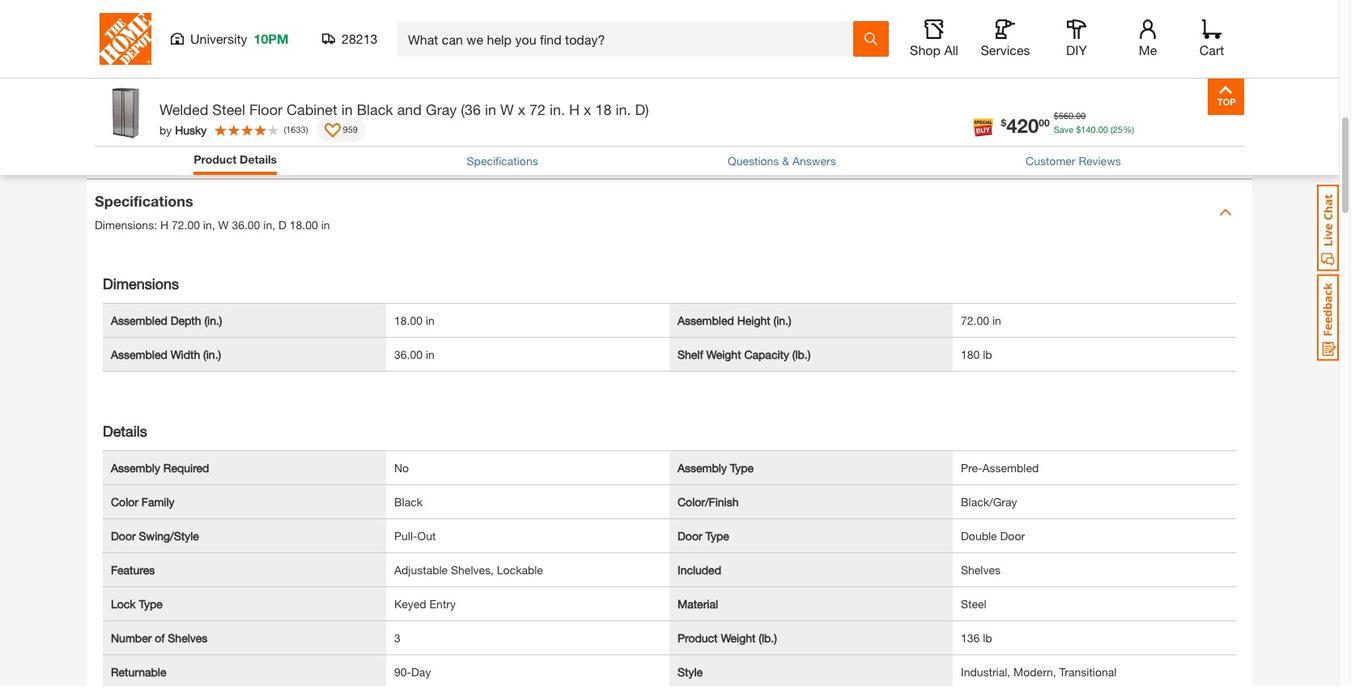Task type: describe. For each thing, give the bounding box(es) containing it.
shelf
[[678, 347, 704, 361]]

(36
[[461, 100, 481, 118]]

90-day
[[394, 665, 431, 678]]

1633
[[286, 124, 306, 134]]

1 vertical spatial .
[[1096, 124, 1099, 134]]

w inside specifications dimensions: h 72.00 in , w 36.00 in , d 18.00 in
[[218, 218, 229, 232]]

live chat image
[[1318, 185, 1340, 271]]

28213
[[342, 31, 378, 46]]

0 vertical spatial w
[[501, 100, 514, 118]]

by
[[160, 123, 172, 136]]

industrial,
[[961, 665, 1011, 678]]

keyed
[[394, 597, 427, 610]]

online
[[1045, 25, 1089, 43]]

of inside "free & easy returns in store or online return this item within 90 days of purchase. read return policy"
[[983, 47, 993, 61]]

28213 button
[[322, 31, 378, 47]]

pull-out
[[394, 529, 436, 542]]

free & easy returns in store or online return this item within 90 days of purchase. read return policy
[[823, 25, 1148, 61]]

What can we help you find today? search field
[[408, 22, 853, 56]]

questions
[[728, 154, 780, 168]]

returnable
[[111, 665, 166, 678]]

(in.) for assembled height (in.)
[[774, 313, 792, 327]]

( 1633 )
[[284, 124, 308, 134]]

18.00 in
[[394, 313, 435, 327]]

entry
[[430, 597, 456, 610]]

item
[[881, 47, 903, 61]]

( inside "$ 560 . 00 save $ 140 . 00 ( 25 %)"
[[1111, 124, 1114, 134]]

height
[[738, 313, 771, 327]]

door for door type
[[678, 529, 703, 542]]

shop
[[910, 42, 941, 58]]

material
[[678, 597, 719, 610]]

width
[[171, 347, 200, 361]]

90-
[[394, 665, 411, 678]]

1 return from the left
[[823, 47, 857, 61]]

in
[[968, 25, 981, 43]]

easy
[[872, 25, 905, 43]]

pre-assembled
[[961, 460, 1039, 474]]

floor
[[249, 100, 283, 118]]

product image image
[[99, 87, 151, 139]]

1 horizontal spatial details
[[154, 136, 202, 154]]

day
[[411, 665, 431, 678]]

shop all
[[910, 42, 959, 58]]

diy
[[1067, 42, 1088, 58]]

share button
[[627, 62, 686, 85]]

1 x from the left
[[518, 100, 526, 118]]

0 vertical spatial black
[[357, 100, 393, 118]]

black/gray
[[961, 495, 1018, 508]]

capacity
[[745, 347, 790, 361]]

by husky
[[160, 123, 207, 136]]

assembled width (in.)
[[111, 347, 221, 361]]

questions & answers
[[728, 154, 836, 168]]

0 vertical spatial .
[[1074, 110, 1077, 121]]

all
[[945, 42, 959, 58]]

0 horizontal spatial steel
[[212, 100, 245, 118]]

color
[[111, 495, 138, 508]]

1 vertical spatial (lb.)
[[759, 631, 778, 644]]

assembled up black/gray
[[983, 460, 1039, 474]]

1 horizontal spatial h
[[569, 100, 580, 118]]

color/finish
[[678, 495, 739, 508]]

customer
[[1026, 154, 1076, 168]]

2 horizontal spatial details
[[240, 152, 277, 166]]

1 vertical spatial 18.00
[[394, 313, 423, 327]]

read return policy link
[[1050, 45, 1148, 62]]

number
[[111, 631, 152, 644]]

specifications for specifications
[[467, 154, 538, 168]]

lb for 180 lb
[[984, 347, 993, 361]]

90
[[939, 47, 952, 61]]

modern,
[[1014, 665, 1057, 678]]

read
[[1050, 47, 1077, 61]]

pre-
[[961, 460, 983, 474]]

adjustable shelves, lockable
[[394, 563, 543, 576]]

$ for 560
[[1054, 110, 1059, 121]]

double door
[[961, 529, 1026, 542]]

0 horizontal spatial shelves
[[168, 631, 208, 644]]

1 in. from the left
[[550, 100, 565, 118]]

1 horizontal spatial product
[[194, 152, 237, 166]]

assembly type
[[678, 460, 754, 474]]

$ 420 00
[[1002, 114, 1050, 136]]

policy
[[1117, 47, 1148, 61]]

136 lb
[[961, 631, 993, 644]]

shop all button
[[909, 19, 961, 58]]

number of shelves
[[111, 631, 208, 644]]

assembled for assembled depth (in.)
[[111, 313, 167, 327]]

assembled depth (in.)
[[111, 313, 222, 327]]

140
[[1082, 124, 1096, 134]]

180 lb
[[961, 347, 993, 361]]

print
[[719, 64, 746, 79]]

1 vertical spatial of
[[155, 631, 165, 644]]

3 door from the left
[[1001, 529, 1026, 542]]

display image
[[324, 123, 341, 139]]

door for door swing/style
[[111, 529, 136, 542]]

caret image
[[1220, 205, 1233, 218]]

reviews
[[1079, 154, 1122, 168]]

features
[[111, 563, 155, 576]]

1 vertical spatial 36.00
[[394, 347, 423, 361]]

3
[[394, 631, 401, 644]]

transitional
[[1060, 665, 1117, 678]]

product weight (lb.)
[[678, 631, 778, 644]]

)
[[306, 124, 308, 134]]

lock
[[111, 597, 136, 610]]

print button
[[693, 62, 746, 85]]

days
[[955, 47, 980, 61]]

door swing/style
[[111, 529, 199, 542]]

136
[[961, 631, 980, 644]]

type for door type
[[706, 529, 730, 542]]

72.00 inside specifications dimensions: h 72.00 in , w 36.00 in , d 18.00 in
[[172, 218, 200, 232]]

out
[[418, 529, 436, 542]]

free
[[823, 25, 853, 43]]



Task type: vqa. For each thing, say whether or not it's contained in the screenshot.


Task type: locate. For each thing, give the bounding box(es) containing it.
swing/style
[[139, 529, 199, 542]]

the home depot logo image
[[100, 13, 151, 65]]

2 vertical spatial type
[[139, 597, 163, 610]]

details up assembly required
[[103, 422, 147, 439]]

of right 'number'
[[155, 631, 165, 644]]

specifications down the (36
[[467, 154, 538, 168]]

1 horizontal spatial .
[[1096, 124, 1099, 134]]

1 horizontal spatial door
[[678, 529, 703, 542]]

0 vertical spatial 18.00
[[290, 218, 318, 232]]

w
[[501, 100, 514, 118], [218, 218, 229, 232]]

door down color
[[111, 529, 136, 542]]

2 horizontal spatial 00
[[1099, 124, 1109, 134]]

1 vertical spatial h
[[160, 218, 169, 232]]

1 horizontal spatial (
[[1111, 124, 1114, 134]]

1 vertical spatial 72.00
[[961, 313, 990, 327]]

& for answers
[[783, 154, 790, 168]]

0 horizontal spatial door
[[111, 529, 136, 542]]

product details down welded at the top left of page
[[95, 136, 202, 154]]

0 vertical spatial shelves
[[961, 563, 1001, 576]]

1 horizontal spatial &
[[858, 25, 868, 43]]

type for lock type
[[139, 597, 163, 610]]

lb
[[984, 347, 993, 361], [984, 631, 993, 644]]

black up 959
[[357, 100, 393, 118]]

lb right the 136
[[984, 631, 993, 644]]

560
[[1059, 110, 1074, 121]]

shelves down double
[[961, 563, 1001, 576]]

0 horizontal spatial product
[[95, 136, 150, 154]]

1 ( from the left
[[1111, 124, 1114, 134]]

& left answers
[[783, 154, 790, 168]]

assembled for assembled height (in.)
[[678, 313, 734, 327]]

d
[[279, 218, 287, 232]]

pull-
[[394, 529, 418, 542]]

weight down included
[[721, 631, 756, 644]]

in. left d)
[[616, 100, 631, 118]]

no
[[394, 460, 409, 474]]

w left d
[[218, 218, 229, 232]]

weight for shelf
[[707, 347, 742, 361]]

of right days
[[983, 47, 993, 61]]

weight right shelf
[[707, 347, 742, 361]]

door type
[[678, 529, 730, 542]]

customer reviews
[[1026, 154, 1122, 168]]

husky
[[175, 123, 207, 136]]

assembled for assembled width (in.)
[[111, 347, 167, 361]]

72
[[530, 100, 546, 118]]

0 horizontal spatial &
[[783, 154, 790, 168]]

& for easy
[[858, 25, 868, 43]]

returns
[[909, 25, 964, 43]]

0 vertical spatial lb
[[984, 347, 993, 361]]

dimensions
[[103, 274, 179, 292]]

0 horizontal spatial assembly
[[111, 460, 160, 474]]

& up this
[[858, 25, 868, 43]]

feedback link image
[[1318, 274, 1340, 361]]

purchase.
[[996, 47, 1046, 61]]

lb for 136 lb
[[984, 631, 993, 644]]

x left 18
[[584, 100, 592, 118]]

shelves right 'number'
[[168, 631, 208, 644]]

18.00 right d
[[290, 218, 318, 232]]

1 vertical spatial steel
[[961, 597, 987, 610]]

$ up save
[[1054, 110, 1059, 121]]

1 vertical spatial lb
[[984, 631, 993, 644]]

1 horizontal spatial 00
[[1077, 110, 1087, 121]]

(lb.)
[[793, 347, 811, 361], [759, 631, 778, 644]]

product
[[95, 136, 150, 154], [194, 152, 237, 166], [678, 631, 718, 644]]

36.00 inside specifications dimensions: h 72.00 in , w 36.00 in , d 18.00 in
[[232, 218, 260, 232]]

welded
[[160, 100, 208, 118]]

2 return from the left
[[1080, 47, 1114, 61]]

university
[[190, 31, 247, 46]]

me button
[[1123, 19, 1174, 58]]

(in.) right 'width'
[[203, 347, 221, 361]]

0 horizontal spatial 18.00
[[290, 218, 318, 232]]

details down "floor" on the left of the page
[[240, 152, 277, 166]]

$ for 420
[[1002, 116, 1007, 128]]

return
[[823, 47, 857, 61], [1080, 47, 1114, 61]]

1 horizontal spatial x
[[584, 100, 592, 118]]

2 lb from the top
[[984, 631, 993, 644]]

color family
[[111, 495, 175, 508]]

type for assembly type
[[730, 460, 754, 474]]

shelf weight capacity (lb.)
[[678, 347, 811, 361]]

industrial, modern, transitional
[[961, 665, 1117, 678]]

1 horizontal spatial $
[[1054, 110, 1059, 121]]

h right dimensions:
[[160, 218, 169, 232]]

return down free
[[823, 47, 857, 61]]

assembled down dimensions
[[111, 313, 167, 327]]

18.00 inside specifications dimensions: h 72.00 in , w 36.00 in , d 18.00 in
[[290, 218, 318, 232]]

72.00 right dimensions:
[[172, 218, 200, 232]]

d)
[[635, 100, 649, 118]]

$ left save
[[1002, 116, 1007, 128]]

1 horizontal spatial in.
[[616, 100, 631, 118]]

1 vertical spatial black
[[394, 495, 423, 508]]

keyed entry
[[394, 597, 456, 610]]

in.
[[550, 100, 565, 118], [616, 100, 631, 118]]

1 horizontal spatial (lb.)
[[793, 347, 811, 361]]

1 vertical spatial type
[[706, 529, 730, 542]]

specifications dimensions: h 72.00 in , w 36.00 in , d 18.00 in
[[95, 192, 330, 232]]

0 vertical spatial 36.00
[[232, 218, 260, 232]]

university 10pm
[[190, 31, 289, 46]]

0 horizontal spatial 00
[[1039, 116, 1050, 128]]

w left 72
[[501, 100, 514, 118]]

steel up 136 lb
[[961, 597, 987, 610]]

36.00 left d
[[232, 218, 260, 232]]

1 horizontal spatial 36.00
[[394, 347, 423, 361]]

420
[[1007, 114, 1039, 136]]

assembled up shelf
[[678, 313, 734, 327]]

1 lb from the top
[[984, 347, 993, 361]]

services
[[981, 42, 1031, 58]]

1 vertical spatial specifications
[[95, 192, 193, 210]]

store
[[985, 25, 1022, 43]]

1 horizontal spatial black
[[394, 495, 423, 508]]

0 horizontal spatial return
[[823, 47, 857, 61]]

style
[[678, 665, 703, 678]]

18.00
[[290, 218, 318, 232], [394, 313, 423, 327]]

assembly for assembly required
[[111, 460, 160, 474]]

1 horizontal spatial assembly
[[678, 460, 727, 474]]

& inside "free & easy returns in store or online return this item within 90 days of purchase. read return policy"
[[858, 25, 868, 43]]

25
[[1114, 124, 1124, 134]]

black
[[357, 100, 393, 118], [394, 495, 423, 508]]

assembly up color/finish
[[678, 460, 727, 474]]

0 horizontal spatial (
[[284, 124, 286, 134]]

0 vertical spatial 72.00
[[172, 218, 200, 232]]

(in.) for assembled width (in.)
[[203, 347, 221, 361]]

1 horizontal spatial 72.00
[[961, 313, 990, 327]]

2 horizontal spatial $
[[1077, 124, 1082, 134]]

0 horizontal spatial h
[[160, 218, 169, 232]]

h
[[569, 100, 580, 118], [160, 218, 169, 232]]

type down color/finish
[[706, 529, 730, 542]]

0 vertical spatial h
[[569, 100, 580, 118]]

1 vertical spatial &
[[783, 154, 790, 168]]

$
[[1054, 110, 1059, 121], [1002, 116, 1007, 128], [1077, 124, 1082, 134]]

specifications for specifications dimensions: h 72.00 in , w 36.00 in , d 18.00 in
[[95, 192, 193, 210]]

details down welded at the top left of page
[[154, 136, 202, 154]]

1 assembly from the left
[[111, 460, 160, 474]]

lock type
[[111, 597, 163, 610]]

weight
[[707, 347, 742, 361], [721, 631, 756, 644]]

me
[[1139, 42, 1158, 58]]

door up included
[[678, 529, 703, 542]]

1 horizontal spatial of
[[983, 47, 993, 61]]

assembled down assembled depth (in.)
[[111, 347, 167, 361]]

dimensions:
[[95, 218, 157, 232]]

(in.) right the depth
[[204, 313, 222, 327]]

0 horizontal spatial details
[[103, 422, 147, 439]]

in. right 72
[[550, 100, 565, 118]]

cart
[[1200, 42, 1225, 58]]

0 horizontal spatial in.
[[550, 100, 565, 118]]

18.00 up 36.00 in
[[394, 313, 423, 327]]

959
[[343, 124, 358, 134]]

72.00 in
[[961, 313, 1002, 327]]

assembled
[[111, 313, 167, 327], [678, 313, 734, 327], [111, 347, 167, 361], [983, 460, 1039, 474]]

h left 18
[[569, 100, 580, 118]]

180
[[961, 347, 980, 361]]

72.00 up 180 lb
[[961, 313, 990, 327]]

1 vertical spatial w
[[218, 218, 229, 232]]

36.00 in
[[394, 347, 435, 361]]

adjustable
[[394, 563, 448, 576]]

1 horizontal spatial specifications
[[467, 154, 538, 168]]

( left '%)'
[[1111, 124, 1114, 134]]

x left 72
[[518, 100, 526, 118]]

2 ( from the left
[[284, 124, 286, 134]]

0 vertical spatial of
[[983, 47, 993, 61]]

type right lock
[[139, 597, 163, 610]]

( left )
[[284, 124, 286, 134]]

$ inside $ 420 00
[[1002, 116, 1007, 128]]

gray
[[426, 100, 457, 118]]

product down husky
[[194, 152, 237, 166]]

steel
[[212, 100, 245, 118], [961, 597, 987, 610]]

h inside specifications dimensions: h 72.00 in , w 36.00 in , d 18.00 in
[[160, 218, 169, 232]]

0 vertical spatial &
[[858, 25, 868, 43]]

door right double
[[1001, 529, 1026, 542]]

black up pull-
[[394, 495, 423, 508]]

shelves,
[[451, 563, 494, 576]]

1 horizontal spatial shelves
[[961, 563, 1001, 576]]

2 horizontal spatial type
[[730, 460, 754, 474]]

1 door from the left
[[111, 529, 136, 542]]

depth
[[171, 313, 201, 327]]

lockable
[[497, 563, 543, 576]]

00 left 25
[[1099, 124, 1109, 134]]

0 horizontal spatial w
[[218, 218, 229, 232]]

,
[[212, 218, 215, 232], [272, 218, 275, 232]]

0 horizontal spatial ,
[[212, 218, 215, 232]]

0 vertical spatial steel
[[212, 100, 245, 118]]

1 horizontal spatial steel
[[961, 597, 987, 610]]

00 inside $ 420 00
[[1039, 116, 1050, 128]]

1 horizontal spatial type
[[706, 529, 730, 542]]

0 horizontal spatial specifications
[[95, 192, 193, 210]]

0 horizontal spatial $
[[1002, 116, 1007, 128]]

0 horizontal spatial (lb.)
[[759, 631, 778, 644]]

10pm
[[254, 31, 289, 46]]

0 vertical spatial weight
[[707, 347, 742, 361]]

00 right 560
[[1077, 110, 1087, 121]]

1 horizontal spatial return
[[1080, 47, 1114, 61]]

1 vertical spatial shelves
[[168, 631, 208, 644]]

type up color/finish
[[730, 460, 754, 474]]

0 horizontal spatial type
[[139, 597, 163, 610]]

welded steel floor cabinet in black and gray (36 in w x 72 in. h x 18 in. d)
[[160, 100, 649, 118]]

product down material
[[678, 631, 718, 644]]

cart link
[[1195, 19, 1230, 58]]

steel left "floor" on the left of the page
[[212, 100, 245, 118]]

0 horizontal spatial 72.00
[[172, 218, 200, 232]]

18
[[596, 100, 612, 118]]

2 door from the left
[[678, 529, 703, 542]]

(in.) right height
[[774, 313, 792, 327]]

assembly for assembly type
[[678, 460, 727, 474]]

2 horizontal spatial door
[[1001, 529, 1026, 542]]

1 horizontal spatial 18.00
[[394, 313, 423, 327]]

0 horizontal spatial 36.00
[[232, 218, 260, 232]]

this
[[860, 47, 878, 61]]

00
[[1077, 110, 1087, 121], [1039, 116, 1050, 128], [1099, 124, 1109, 134]]

door
[[111, 529, 136, 542], [678, 529, 703, 542], [1001, 529, 1026, 542]]

0 vertical spatial specifications
[[467, 154, 538, 168]]

0 horizontal spatial x
[[518, 100, 526, 118]]

0 vertical spatial type
[[730, 460, 754, 474]]

assembly
[[111, 460, 160, 474], [678, 460, 727, 474]]

00 left save
[[1039, 116, 1050, 128]]

(in.) for assembled depth (in.)
[[204, 313, 222, 327]]

0 horizontal spatial .
[[1074, 110, 1077, 121]]

share
[[653, 64, 686, 79]]

1 horizontal spatial w
[[501, 100, 514, 118]]

36.00 down "18.00 in" at top
[[394, 347, 423, 361]]

1 vertical spatial weight
[[721, 631, 756, 644]]

2 x from the left
[[584, 100, 592, 118]]

save
[[1054, 124, 1074, 134]]

$ right save
[[1077, 124, 1082, 134]]

assembly up color family
[[111, 460, 160, 474]]

product left by
[[95, 136, 150, 154]]

2 in. from the left
[[616, 100, 631, 118]]

.
[[1074, 110, 1077, 121], [1096, 124, 1099, 134]]

product details down husky
[[194, 152, 277, 166]]

2 assembly from the left
[[678, 460, 727, 474]]

0 horizontal spatial of
[[155, 631, 165, 644]]

specifications up dimensions:
[[95, 192, 193, 210]]

or
[[1026, 25, 1041, 43]]

within
[[906, 47, 936, 61]]

and
[[397, 100, 422, 118]]

0 horizontal spatial black
[[357, 100, 393, 118]]

weight for product
[[721, 631, 756, 644]]

specifications inside specifications dimensions: h 72.00 in , w 36.00 in , d 18.00 in
[[95, 192, 193, 210]]

0 vertical spatial (lb.)
[[793, 347, 811, 361]]

2 , from the left
[[272, 218, 275, 232]]

lb right 180
[[984, 347, 993, 361]]

return right read
[[1080, 47, 1114, 61]]

1 , from the left
[[212, 218, 215, 232]]

assembled height (in.)
[[678, 313, 792, 327]]

2 horizontal spatial product
[[678, 631, 718, 644]]

1 horizontal spatial ,
[[272, 218, 275, 232]]



